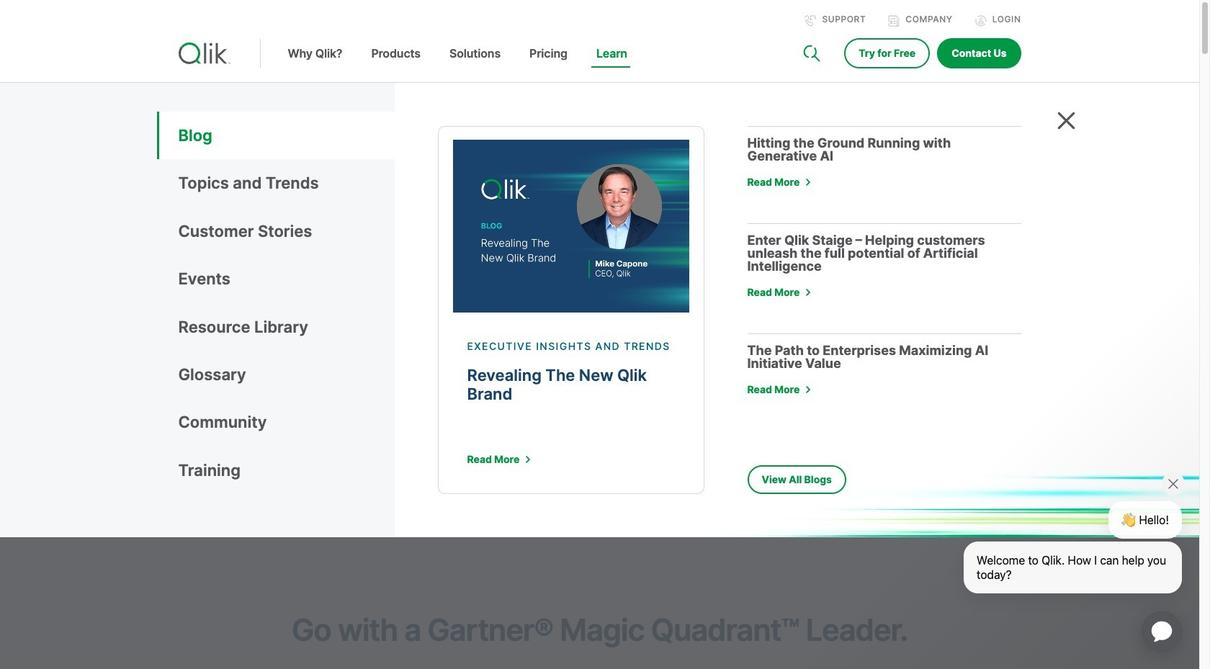 Task type: describe. For each thing, give the bounding box(es) containing it.
support image
[[805, 15, 816, 27]]

company image
[[888, 15, 900, 27]]

qlik image
[[178, 43, 230, 64]]

close search image
[[1057, 112, 1075, 130]]

login image
[[975, 15, 987, 27]]



Task type: locate. For each thing, give the bounding box(es) containing it.
application
[[1125, 594, 1199, 669]]

headshot of mike capone, ceo, qlik and the text "revealing the new qlik brand" image
[[453, 140, 689, 313]]



Task type: vqa. For each thing, say whether or not it's contained in the screenshot.
Screenshot showing Qlik's customer service overview dashboard image
no



